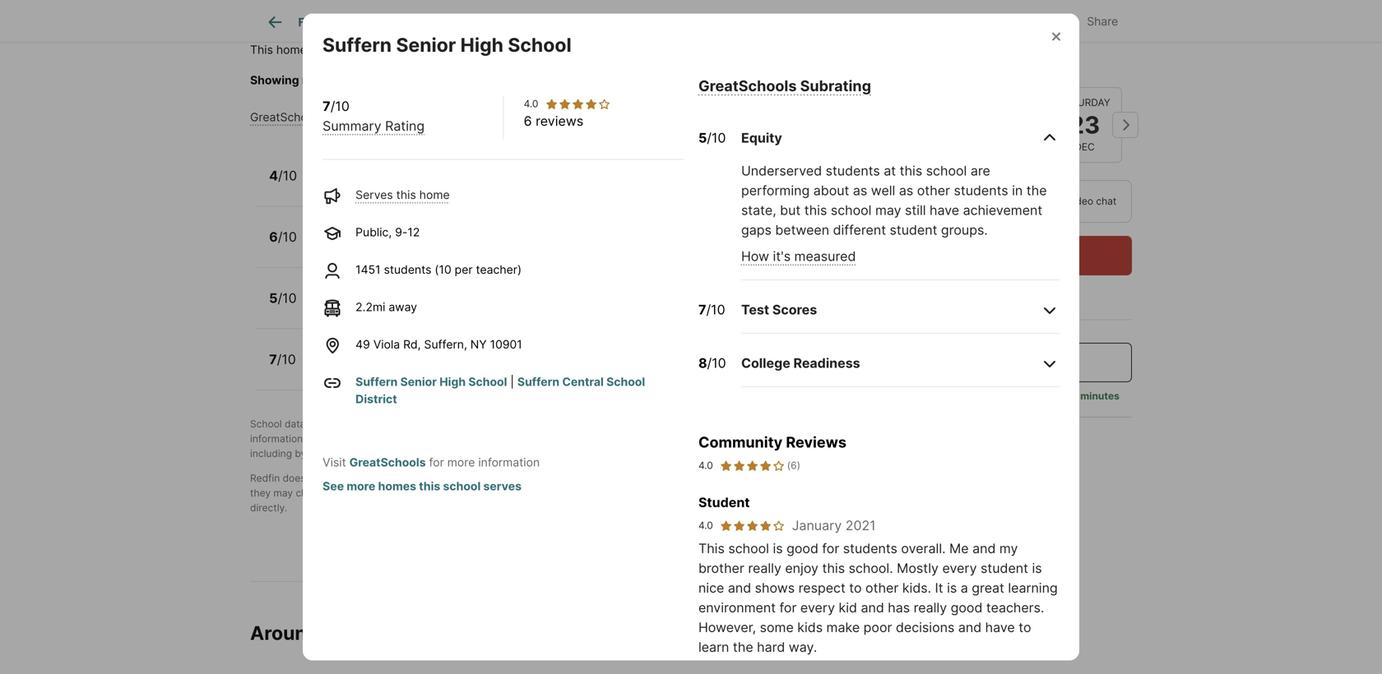 Task type: describe. For each thing, give the bounding box(es) containing it.
/10 up the data
[[277, 352, 296, 368]]

6 for 6 /10
[[269, 229, 278, 245]]

to up kid
[[850, 581, 862, 597]]

as inside school service boundaries are intended to be used as a reference only; they may change and are not
[[748, 473, 759, 485]]

the inside guaranteed to be accurate. to verify school enrollment eligibility, contact the school district directly.
[[732, 488, 747, 500]]

1 vertical spatial really
[[914, 600, 948, 616]]

equity
[[742, 130, 783, 146]]

students up achievement
[[954, 183, 1009, 199]]

0 horizontal spatial or
[[368, 473, 377, 485]]

/10 down 4 /10
[[278, 229, 297, 245]]

1 nearby from the top
[[386, 179, 426, 193]]

have inside underserved students at this school are performing about as well as other students in the state, but this school may still have achievement gaps between different student groups.
[[930, 202, 960, 218]]

between
[[776, 222, 830, 238]]

serves this home link
[[356, 188, 450, 202]]

groups.
[[942, 222, 988, 238]]

1 vertical spatial serves
[[387, 301, 425, 315]]

is right it
[[948, 581, 958, 597]]

a left first
[[375, 433, 380, 445]]

as up "still" at the right top
[[900, 183, 914, 199]]

1 vertical spatial good
[[951, 600, 983, 616]]

may inside school service boundaries are intended to be used as a reference only; they may change and are not
[[274, 488, 293, 500]]

and down ,
[[430, 433, 447, 445]]

high for suffern senior high school
[[461, 33, 504, 56]]

to down teachers.
[[1019, 620, 1032, 636]]

montebello road school public, k-5 • nearby school • 1.1mi
[[315, 222, 503, 254]]

my
[[1000, 541, 1019, 557]]

test scores button
[[742, 287, 1060, 334]]

• left |
[[490, 363, 497, 377]]

desired
[[686, 433, 721, 445]]

state,
[[742, 202, 777, 218]]

and down great
[[959, 620, 982, 636]]

suffern for suffern senior high school public, 9-12 • serves this home • 2.2mi
[[315, 344, 364, 361]]

2 tab from the left
[[423, 2, 539, 42]]

• down viola
[[383, 363, 389, 377]]

high for suffern senior high school |
[[440, 375, 466, 389]]

greatschools subrating link
[[699, 77, 872, 95]]

5 up montebello
[[366, 179, 373, 193]]

/10 left "college"
[[708, 356, 727, 372]]

this for this school is good for students overall. me and my brother really enjoy this school. mostly every student is nice and shows respect to other kids. it is a great learning environment for every kid and has really good teachers. however, some kids make poor decisions and have to learn the hard way.
[[699, 541, 725, 557]]

1 horizontal spatial schools
[[668, 73, 710, 87]]

list box containing tour in person
[[875, 180, 1133, 223]]

4.0 for 6
[[524, 98, 539, 110]]

and up desired
[[692, 419, 710, 431]]

school down the reference
[[750, 488, 780, 500]]

0 horizontal spatial more
[[347, 480, 376, 494]]

• up ny
[[485, 301, 491, 315]]

,
[[440, 419, 442, 431]]

suffern senior high school public, 9-12 • serves this home • 2.2mi
[[315, 344, 530, 377]]

mostly
[[897, 561, 939, 577]]

school inside the montebello road school public, k-5 • nearby school • 1.1mi
[[429, 240, 465, 254]]

0 horizontal spatial really
[[749, 561, 782, 577]]

reviews
[[786, 434, 847, 452]]

7 /10 summary rating
[[323, 98, 425, 134]]

schools.
[[344, 73, 391, 87]]

1 vertical spatial 4.0
[[699, 460, 713, 472]]

does
[[283, 473, 306, 485]]

2 vertical spatial for
[[780, 600, 797, 616]]

suffern for suffern senior high school
[[323, 33, 392, 56]]

make
[[827, 620, 860, 636]]

themselves.
[[474, 448, 530, 460]]

suffern for suffern central school district
[[518, 375, 560, 389]]

investigation
[[538, 433, 597, 445]]

6 /10
[[269, 229, 297, 245]]

to inside guaranteed to be accurate. to verify school enrollment eligibility, contact the school district directly.
[[445, 488, 455, 500]]

students up about
[[826, 163, 881, 179]]

conduct
[[450, 433, 488, 445]]

feed tab list
[[250, 0, 825, 42]]

information inside the , a nonprofit organization. redfin recommends buyers and renters use greatschools information and ratings as a
[[250, 433, 303, 445]]

high for suffern senior high school public, 9-12 • serves this home • 2.2mi
[[411, 344, 441, 361]]

• down public, 9-12
[[377, 240, 383, 254]]

4.0 for january
[[699, 520, 713, 532]]

public, k-5 • nearby school • 0.2mi
[[315, 179, 508, 193]]

1 vertical spatial 1.1mi
[[495, 301, 520, 315]]

as left well
[[853, 183, 868, 199]]

rating 4.0 out of 5 element for january 2021
[[720, 520, 786, 533]]

this inside this school is good for students overall. me and my brother really enjoy this school. mostly every student is nice and shows respect to other kids. it is a great learning environment for every kid and has really good teachers. however, some kids make poor decisions and have to learn the hard way.
[[823, 561, 845, 577]]

dec
[[1075, 141, 1095, 153]]

equity button
[[742, 115, 1060, 161]]

• left 0.2mi
[[468, 179, 475, 193]]

guaranteed
[[389, 488, 443, 500]]

college readiness button
[[742, 341, 1060, 388]]

visiting
[[382, 448, 415, 460]]

is for good
[[773, 541, 783, 557]]

serves
[[484, 480, 522, 494]]

0 vertical spatial every
[[943, 561, 978, 577]]

1 vertical spatial 7 /10
[[269, 352, 296, 368]]

k- inside the montebello road school public, k-5 • nearby school • 1.1mi
[[355, 240, 366, 254]]

the right 'within'
[[358, 43, 376, 57]]

2 vertical spatial are
[[353, 488, 368, 500]]

2.2mi away
[[356, 300, 417, 314]]

saturday
[[1060, 97, 1111, 108]]

visit
[[323, 456, 346, 470]]

tour for tour via video chat
[[1029, 196, 1049, 207]]

the inside first step, and conduct their own investigation to determine their desired schools or school districts, including by contacting and visiting the schools themselves.
[[418, 448, 433, 460]]

0 vertical spatial suffern central school district link
[[379, 43, 551, 57]]

suffern senior high school element
[[323, 13, 592, 57]]

to left see at left
[[616, 73, 627, 87]]

rating 4.0 out of 5 element for 6 reviews
[[545, 97, 611, 111]]

scores
[[773, 302, 818, 318]]

guaranteed to be accurate. to verify school enrollment eligibility, contact the school district directly.
[[250, 488, 816, 514]]

to inside first step, and conduct their own investigation to determine their desired schools or school districts, including by contacting and visiting the schools themselves.
[[600, 433, 609, 445]]

it's
[[773, 249, 791, 265]]

college
[[742, 356, 791, 372]]

school up tour in person on the top right
[[927, 163, 967, 179]]

poor
[[864, 620, 893, 636]]

student
[[699, 495, 750, 511]]

eligibility,
[[647, 488, 691, 500]]

ask
[[957, 355, 981, 371]]

7 /10 inside suffern senior high school dialog
[[699, 302, 726, 318]]

per
[[455, 263, 473, 277]]

nonprofit
[[453, 419, 496, 431]]

test
[[742, 302, 770, 318]]

senior for suffern senior high school
[[396, 33, 456, 56]]

6 reviews
[[524, 113, 584, 129]]

/10 inside 7 /10 summary rating
[[331, 98, 350, 114]]

2.2mi inside 'suffern senior high school public, 9-12 • serves this home • 2.2mi'
[[500, 363, 530, 377]]

school up different
[[831, 202, 872, 218]]

greatschools link
[[350, 456, 426, 470]]

way.
[[789, 640, 818, 656]]

shows
[[755, 581, 795, 597]]

0 vertical spatial 8
[[367, 301, 375, 315]]

ny
[[471, 338, 487, 352]]

5 tab from the left
[[740, 2, 812, 42]]

school right check in the top left of the page
[[490, 73, 526, 87]]

/10 left test
[[707, 302, 726, 318]]

2 their from the left
[[662, 433, 683, 445]]

school inside the montebello road school public, k-5 • nearby school • 1.1mi
[[427, 222, 471, 238]]

1 vertical spatial redfin
[[250, 473, 280, 485]]

school left 0.2mi
[[429, 179, 465, 193]]

greatschools up the equity
[[699, 77, 797, 95]]

the right check in the top left of the page
[[469, 73, 487, 87]]

12 inside suffern senior high school dialog
[[408, 225, 420, 239]]

0 vertical spatial for
[[429, 456, 444, 470]]

• up public, 9-12
[[377, 179, 383, 193]]

0 vertical spatial central
[[424, 43, 466, 57]]

greatschools down showing
[[250, 110, 323, 124]]

share button
[[1051, 4, 1133, 37]]

showing nearby schools. please check the school district website to see all schools serving this home.
[[250, 73, 813, 87]]

0 vertical spatial not
[[309, 473, 324, 485]]

nice
[[699, 581, 725, 597]]

greatschools up "redfin does not endorse or guarantee this information."
[[350, 456, 426, 470]]

reviews
[[536, 113, 584, 129]]

suffern senior high school |
[[356, 375, 518, 389]]

4 /10
[[269, 168, 297, 184]]

they
[[250, 488, 271, 500]]

/10 up 6 /10
[[278, 168, 297, 184]]

first
[[383, 433, 401, 445]]

redfin inside the , a nonprofit organization. redfin recommends buyers and renters use greatschools information and ratings as a
[[562, 419, 592, 431]]

public, inside the montebello road school public, k-5 • nearby school • 1.1mi
[[315, 240, 352, 254]]

by inside first step, and conduct their own investigation to determine their desired schools or school districts, including by contacting and visiting the schools themselves.
[[295, 448, 306, 460]]

see more homes this school serves link
[[323, 480, 522, 494]]

accurate.
[[472, 488, 516, 500]]

and inside school service boundaries are intended to be used as a reference only; they may change and are not
[[333, 488, 351, 500]]

and up the poor at right bottom
[[861, 600, 885, 616]]

change
[[296, 488, 330, 500]]

other inside underserved students at this school are performing about as well as other students in the state, but this school may still have achievement gaps between different student groups.
[[918, 183, 951, 199]]

school inside school service boundaries are intended to be used as a reference only; they may change and are not
[[508, 473, 540, 485]]

rd,
[[403, 338, 421, 352]]

minutes
[[1081, 391, 1120, 403]]

this inside 'suffern senior high school public, 9-12 • serves this home • 2.2mi'
[[433, 363, 453, 377]]

college readiness
[[742, 356, 861, 372]]

and up environment
[[728, 581, 752, 597]]

test scores
[[742, 302, 818, 318]]

0 vertical spatial district
[[529, 73, 567, 87]]

5 inside the montebello road school public, k-5 • nearby school • 1.1mi
[[366, 240, 373, 254]]

senior for suffern senior high school |
[[401, 375, 437, 389]]

renters
[[713, 419, 746, 431]]

boundaries
[[579, 473, 632, 485]]

senior for suffern senior high school public, 9-12 • serves this home • 2.2mi
[[367, 344, 408, 361]]

districts,
[[808, 433, 848, 445]]

students inside this school is good for students overall. me and my brother really enjoy this school. mostly every student is nice and shows respect to other kids. it is a great learning environment for every kid and has really good teachers. however, some kids make poor decisions and have to learn the hard way.
[[844, 541, 898, 557]]

some
[[760, 620, 794, 636]]

6-
[[355, 301, 367, 315]]

serves inside suffern senior high school dialog
[[356, 188, 393, 202]]

(6)
[[788, 460, 801, 472]]

have inside this school is good for students overall. me and my brother really enjoy this school. mostly every student is nice and shows respect to other kids. it is a great learning environment for every kid and has really good teachers. however, some kids make poor decisions and have to learn the hard way.
[[986, 620, 1016, 636]]

home inside suffern senior high school dialog
[[420, 188, 450, 202]]

it
[[936, 581, 944, 597]]

serving
[[713, 73, 753, 87]]

central inside suffern central school district
[[563, 375, 604, 389]]

within
[[322, 43, 355, 57]]

home.
[[780, 73, 813, 87]]

1 vertical spatial rating 4.0 out of 5 element
[[720, 459, 786, 474]]

1451
[[356, 263, 381, 277]]

students down the montebello road school public, k-5 • nearby school • 1.1mi
[[384, 263, 432, 277]]

4 tab from the left
[[665, 2, 740, 42]]

is up the learning
[[1033, 561, 1043, 577]]

a inside this school is good for students overall. me and my brother really enjoy this school. mostly every student is nice and shows respect to other kids. it is a great learning environment for every kid and has really good teachers. however, some kids make poor decisions and have to learn the hard way.
[[961, 581, 969, 597]]

, a nonprofit organization. redfin recommends buyers and renters use greatschools information and ratings as a
[[250, 419, 831, 445]]

0 horizontal spatial every
[[801, 600, 836, 616]]

achievement
[[964, 202, 1043, 218]]

49 viola rd, suffern, ny 10901
[[356, 338, 523, 352]]

suffern central school district link inside suffern senior high school dialog
[[356, 375, 646, 407]]

school inside this school is good for students overall. me and my brother really enjoy this school. mostly every student is nice and shows respect to other kids. it is a great learning environment for every kid and has really good teachers. however, some kids make poor decisions and have to learn the hard way.
[[729, 541, 770, 557]]

underserved
[[742, 163, 822, 179]]

other inside this school is good for students overall. me and my brother really enjoy this school. mostly every student is nice and shows respect to other kids. it is a great learning environment for every kid and has really good teachers. however, some kids make poor decisions and have to learn the hard way.
[[866, 581, 899, 597]]

and up contacting on the left of the page
[[306, 433, 323, 445]]

9- inside 'suffern senior high school public, 9-12 • serves this home • 2.2mi'
[[355, 363, 367, 377]]

2 horizontal spatial schools
[[724, 433, 759, 445]]

all
[[653, 73, 665, 87]]

person
[[945, 196, 979, 207]]

information inside suffern senior high school dialog
[[479, 456, 540, 470]]

and up "redfin does not endorse or guarantee this information."
[[362, 448, 379, 460]]

tour for tour in person
[[909, 196, 931, 207]]



Task type: locate. For each thing, give the bounding box(es) containing it.
summary
[[327, 110, 378, 124], [323, 118, 382, 134]]

0 vertical spatial are
[[971, 163, 991, 179]]

tour left via in the right top of the page
[[1029, 196, 1049, 207]]

0 horizontal spatial tour
[[909, 196, 931, 207]]

and left my
[[973, 541, 996, 557]]

redfin up investigation
[[562, 419, 592, 431]]

school up (10
[[429, 240, 465, 254]]

share
[[1088, 14, 1119, 28]]

1 vertical spatial more
[[347, 480, 376, 494]]

really up the decisions
[[914, 600, 948, 616]]

nearby down road
[[386, 240, 426, 254]]

high up suffern senior high school link in the left bottom of the page
[[411, 344, 441, 361]]

this
[[756, 73, 776, 87], [900, 163, 923, 179], [396, 188, 416, 202], [805, 202, 828, 218], [428, 301, 448, 315], [433, 363, 453, 377], [430, 473, 447, 485], [419, 480, 441, 494], [823, 561, 845, 577], [323, 622, 358, 645]]

is right the data
[[308, 419, 316, 431]]

1 tab from the left
[[341, 2, 423, 42]]

but
[[780, 202, 801, 218]]

school
[[508, 33, 572, 56], [468, 43, 507, 57], [427, 222, 471, 238], [444, 344, 489, 361], [469, 375, 507, 389], [607, 375, 646, 389], [250, 419, 282, 431], [508, 473, 540, 485]]

0 vertical spatial student
[[890, 222, 938, 238]]

2.2mi inside suffern senior high school dialog
[[356, 300, 386, 314]]

be inside guaranteed to be accurate. to verify school enrollment eligibility, contact the school district directly.
[[458, 488, 469, 500]]

0 horizontal spatial by
[[295, 448, 306, 460]]

tab up check in the top left of the page
[[423, 2, 539, 42]]

guarantee
[[380, 473, 427, 485]]

senior inside 'suffern senior high school public, 9-12 • serves this home • 2.2mi'
[[367, 344, 408, 361]]

by right provided
[[363, 419, 374, 431]]

district down feed tab list
[[510, 43, 551, 57]]

a
[[984, 355, 992, 371], [445, 419, 451, 431], [375, 433, 380, 445], [762, 473, 767, 485], [961, 581, 969, 597]]

good
[[787, 541, 819, 557], [951, 600, 983, 616]]

tour
[[909, 196, 931, 207], [1029, 196, 1049, 207]]

tour in person option
[[875, 180, 995, 223]]

senior down 2.2mi away on the top left of page
[[367, 344, 408, 361]]

a inside ask a question button
[[984, 355, 992, 371]]

1 vertical spatial 12
[[367, 363, 380, 377]]

other
[[918, 183, 951, 199], [866, 581, 899, 597]]

their up themselves.
[[491, 433, 513, 445]]

2 vertical spatial rating 4.0 out of 5 element
[[720, 520, 786, 533]]

1 vertical spatial or
[[368, 473, 377, 485]]

1 horizontal spatial redfin
[[562, 419, 592, 431]]

0 vertical spatial more
[[448, 456, 475, 470]]

good down great
[[951, 600, 983, 616]]

tour via video chat
[[1029, 196, 1117, 207]]

home inside 'suffern senior high school public, 9-12 • serves this home • 2.2mi'
[[457, 363, 487, 377]]

as right used
[[748, 473, 759, 485]]

next image
[[1113, 112, 1139, 138]]

use
[[748, 419, 765, 431]]

1 horizontal spatial really
[[914, 600, 948, 616]]

as right ratings
[[361, 433, 372, 445]]

chat
[[1097, 196, 1117, 207]]

2 horizontal spatial 7
[[699, 302, 707, 318]]

5
[[699, 130, 707, 146], [366, 179, 373, 193], [366, 240, 373, 254], [269, 290, 278, 306]]

suffern up please
[[379, 43, 421, 57]]

school down "service"
[[562, 488, 592, 500]]

1 horizontal spatial 12
[[408, 225, 420, 239]]

student inside underserved students at this school are performing about as well as other students in the state, but this school may still have achievement gaps between different student groups.
[[890, 222, 938, 238]]

public, inside 'suffern senior high school public, 9-12 • serves this home • 2.2mi'
[[315, 363, 352, 377]]

suffern senior high school link
[[356, 375, 507, 389]]

suffern left viola
[[315, 344, 364, 361]]

are up enrollment
[[634, 473, 649, 485]]

suffern central school district link up check in the top left of the page
[[379, 43, 551, 57]]

0 horizontal spatial 7
[[269, 352, 277, 368]]

2 nearby from the top
[[386, 240, 426, 254]]

0 horizontal spatial 8
[[367, 301, 375, 315]]

1 horizontal spatial 8
[[699, 356, 708, 372]]

5 inside suffern senior high school dialog
[[699, 130, 707, 146]]

rating 4.0 out of 5 element down student
[[720, 520, 786, 533]]

a right ,
[[445, 419, 451, 431]]

school up (6) at the right bottom of page
[[775, 433, 805, 445]]

question
[[995, 355, 1051, 371]]

and down endorse
[[333, 488, 351, 500]]

kid
[[839, 600, 858, 616]]

0 horizontal spatial 2.2mi
[[356, 300, 386, 314]]

suffern senior high school
[[323, 33, 572, 56]]

public, for public, 9-12
[[356, 225, 392, 239]]

1 horizontal spatial be
[[708, 473, 720, 485]]

recommends
[[594, 419, 655, 431]]

8 inside suffern senior high school dialog
[[699, 356, 708, 372]]

0 vertical spatial senior
[[396, 33, 456, 56]]

to up contact
[[696, 473, 705, 485]]

1.1mi up teacher)
[[478, 240, 503, 254]]

ask a question
[[957, 355, 1051, 371]]

1.1mi up "10901"
[[495, 301, 520, 315]]

redfin does not endorse or guarantee this information.
[[250, 473, 505, 485]]

0 vertical spatial 12
[[408, 225, 420, 239]]

k- down montebello
[[355, 240, 366, 254]]

5 /10 for public, 6-8 • serves this home • 1.1mi
[[269, 290, 297, 306]]

public, up 1451
[[356, 225, 392, 239]]

nearby inside the montebello road school public, k-5 • nearby school • 1.1mi
[[386, 240, 426, 254]]

see
[[323, 480, 344, 494]]

other down school.
[[866, 581, 899, 597]]

1 vertical spatial information
[[479, 456, 540, 470]]

0 horizontal spatial 12
[[367, 363, 380, 377]]

0 vertical spatial have
[[930, 202, 960, 218]]

public, inside suffern senior high school dialog
[[356, 225, 392, 239]]

1 horizontal spatial or
[[762, 433, 772, 445]]

rating 4.0 out of 5 element up reviews
[[545, 97, 611, 111]]

greatschools up reviews
[[768, 419, 831, 431]]

1 vertical spatial for
[[823, 541, 840, 557]]

organization.
[[499, 419, 559, 431]]

january 2021
[[792, 518, 876, 534]]

rating inside 7 /10 summary rating
[[385, 118, 425, 134]]

public, 6-8 • serves this home • 1.1mi
[[315, 301, 520, 315]]

49
[[356, 338, 370, 352]]

1 horizontal spatial in
[[1013, 183, 1023, 199]]

central up recommends
[[563, 375, 604, 389]]

or inside first step, and conduct their own investigation to determine their desired schools or school districts, including by contacting and visiting the schools themselves.
[[762, 433, 772, 445]]

for up the some
[[780, 600, 797, 616]]

list box
[[875, 180, 1133, 223]]

1 vertical spatial nearby
[[386, 240, 426, 254]]

to down recommends
[[600, 433, 609, 445]]

greatschools up "step,"
[[377, 419, 440, 431]]

may down well
[[876, 202, 902, 218]]

0 horizontal spatial 7 /10
[[269, 352, 296, 368]]

away
[[389, 300, 417, 314]]

0 vertical spatial information
[[250, 433, 303, 445]]

1 vertical spatial not
[[371, 488, 386, 500]]

public, 9-12
[[356, 225, 420, 239]]

23
[[1070, 111, 1101, 139]]

5 /10 down 6 /10
[[269, 290, 297, 306]]

me
[[950, 541, 969, 557]]

0 vertical spatial 4.0
[[524, 98, 539, 110]]

information up including
[[250, 433, 303, 445]]

are down endorse
[[353, 488, 368, 500]]

greatschools summary rating
[[250, 110, 416, 124]]

tab
[[341, 2, 423, 42], [423, 2, 539, 42], [539, 2, 665, 42], [665, 2, 740, 42], [740, 2, 812, 42]]

suffern inside suffern central school district
[[518, 375, 560, 389]]

1 vertical spatial 2.2mi
[[500, 363, 530, 377]]

more right see
[[347, 480, 376, 494]]

1 horizontal spatial other
[[918, 183, 951, 199]]

other up "still" at the right top
[[918, 183, 951, 199]]

suffern for suffern senior high school |
[[356, 375, 398, 389]]

feed
[[298, 15, 326, 29]]

1 vertical spatial be
[[458, 488, 469, 500]]

suffern inside 'suffern senior high school public, 9-12 • serves this home • 2.2mi'
[[315, 344, 364, 361]]

more up information.
[[448, 456, 475, 470]]

1 vertical spatial 8
[[699, 356, 708, 372]]

1 vertical spatial district
[[356, 393, 397, 407]]

1 horizontal spatial district
[[510, 43, 551, 57]]

0 horizontal spatial 6
[[269, 229, 278, 245]]

1 vertical spatial suffern central school district link
[[356, 375, 646, 407]]

school
[[490, 73, 526, 87], [927, 163, 967, 179], [429, 179, 465, 193], [831, 202, 872, 218], [429, 240, 465, 254], [775, 433, 805, 445], [443, 480, 481, 494], [562, 488, 592, 500], [750, 488, 780, 500], [729, 541, 770, 557]]

0 vertical spatial 7
[[323, 98, 331, 114]]

serves down rd,
[[393, 363, 430, 377]]

school inside suffern central school district
[[607, 375, 646, 389]]

by
[[363, 419, 374, 431], [295, 448, 306, 460]]

1 horizontal spatial 7
[[323, 98, 331, 114]]

suffern central school district link up nonprofit
[[356, 375, 646, 407]]

in inside underserved students at this school are performing about as well as other students in the state, but this school may still have achievement gaps between different student groups.
[[1013, 183, 1023, 199]]

0 horizontal spatial central
[[424, 43, 466, 57]]

district down .
[[529, 73, 567, 87]]

2 k- from the top
[[355, 240, 366, 254]]

0 vertical spatial 2.2mi
[[356, 300, 386, 314]]

2 vertical spatial high
[[440, 375, 466, 389]]

/10 left the equity
[[707, 130, 726, 146]]

1 horizontal spatial not
[[371, 488, 386, 500]]

9- inside suffern senior high school dialog
[[395, 225, 408, 239]]

5 /10 inside suffern senior high school dialog
[[699, 130, 726, 146]]

0 vertical spatial be
[[708, 473, 720, 485]]

every down respect on the right of page
[[801, 600, 836, 616]]

2 vertical spatial serves
[[393, 363, 430, 377]]

feed link
[[265, 12, 326, 32]]

used
[[723, 473, 746, 485]]

• right 6-
[[378, 301, 384, 315]]

this for this home is within the suffern central school district .
[[250, 43, 273, 57]]

serves inside 'suffern senior high school public, 9-12 • serves this home • 2.2mi'
[[393, 363, 430, 377]]

1 horizontal spatial central
[[563, 375, 604, 389]]

1 k- from the top
[[355, 179, 366, 193]]

how it's measured
[[742, 249, 856, 265]]

1 vertical spatial may
[[274, 488, 293, 500]]

for
[[429, 456, 444, 470], [823, 541, 840, 557], [780, 600, 797, 616]]

are inside underserved students at this school are performing about as well as other students in the state, but this school may still have achievement gaps between different student groups.
[[971, 163, 991, 179]]

1 vertical spatial 7
[[699, 302, 707, 318]]

1 horizontal spatial information
[[479, 456, 540, 470]]

as
[[853, 183, 868, 199], [900, 183, 914, 199], [361, 433, 372, 445], [748, 473, 759, 485]]

suffern,
[[424, 338, 467, 352]]

8
[[367, 301, 375, 315], [699, 356, 708, 372]]

is for provided
[[308, 419, 316, 431]]

school inside 'suffern senior high school public, 9-12 • serves this home • 2.2mi'
[[444, 344, 489, 361]]

district inside suffern central school district
[[356, 393, 397, 407]]

5 /10 left the equity
[[699, 130, 726, 146]]

/10 down nearby
[[331, 98, 350, 114]]

5 down 6 /10
[[269, 290, 278, 306]]

senior up please
[[396, 33, 456, 56]]

different
[[834, 222, 887, 238]]

student inside this school is good for students overall. me and my brother really enjoy this school. mostly every student is nice and shows respect to other kids. it is a great learning environment for every kid and has really good teachers. however, some kids make poor decisions and have to learn the hard way.
[[981, 561, 1029, 577]]

nearby up road
[[386, 179, 426, 193]]

serves
[[356, 188, 393, 202], [387, 301, 425, 315], [393, 363, 430, 377]]

serves up public, 9-12
[[356, 188, 393, 202]]

0 vertical spatial redfin
[[562, 419, 592, 431]]

rating
[[381, 110, 416, 124], [385, 118, 425, 134]]

1 horizontal spatial 5 /10
[[699, 130, 726, 146]]

district
[[510, 43, 551, 57], [356, 393, 397, 407]]

0 horizontal spatial be
[[458, 488, 469, 500]]

1 vertical spatial are
[[634, 473, 649, 485]]

directly.
[[250, 503, 287, 514]]

learn
[[699, 640, 730, 656]]

video
[[1068, 196, 1094, 207]]

step,
[[404, 433, 427, 445]]

by up does
[[295, 448, 306, 460]]

ratings
[[326, 433, 358, 445]]

5 /10 for underserved students at this school are performing about as well as other students in the state, but this school may still have achievement gaps between different student groups.
[[699, 130, 726, 146]]

1 vertical spatial other
[[866, 581, 899, 597]]

high up check in the top left of the page
[[461, 33, 504, 56]]

to
[[616, 73, 627, 87], [600, 433, 609, 445], [696, 473, 705, 485], [445, 488, 455, 500], [850, 581, 862, 597], [1019, 620, 1032, 636]]

suffern central school district link
[[379, 43, 551, 57], [356, 375, 646, 407]]

• up per
[[468, 240, 475, 254]]

to
[[519, 488, 530, 500]]

school inside first step, and conduct their own investigation to determine their desired schools or school districts, including by contacting and visiting the schools themselves.
[[775, 433, 805, 445]]

0 horizontal spatial their
[[491, 433, 513, 445]]

still
[[905, 202, 927, 218]]

1 vertical spatial have
[[986, 620, 1016, 636]]

0 horizontal spatial 9-
[[355, 363, 367, 377]]

tour via video chat option
[[995, 180, 1133, 223]]

10901
[[490, 338, 523, 352]]

road
[[391, 222, 424, 238]]

summary inside 7 /10 summary rating
[[323, 118, 382, 134]]

1 horizontal spatial more
[[448, 456, 475, 470]]

not inside school service boundaries are intended to be used as a reference only; they may change and are not
[[371, 488, 386, 500]]

8 left "college"
[[699, 356, 708, 372]]

teacher)
[[476, 263, 522, 277]]

7 inside 7 /10 summary rating
[[323, 98, 331, 114]]

None button
[[885, 86, 960, 164], [966, 87, 1041, 163], [1048, 87, 1123, 163], [885, 86, 960, 164], [966, 87, 1041, 163], [1048, 87, 1123, 163]]

school down visit greatschools for more information
[[443, 480, 481, 494]]

1 their from the left
[[491, 433, 513, 445]]

0 horizontal spatial district
[[356, 393, 397, 407]]

really
[[749, 561, 782, 577], [914, 600, 948, 616]]

3 tab from the left
[[539, 2, 665, 42]]

1 vertical spatial high
[[411, 344, 441, 361]]

have
[[930, 202, 960, 218], [986, 620, 1016, 636]]

1 horizontal spatial for
[[780, 600, 797, 616]]

2 horizontal spatial for
[[823, 541, 840, 557]]

0 horizontal spatial redfin
[[250, 473, 280, 485]]

0 horizontal spatial district
[[529, 73, 567, 87]]

tab up .
[[539, 2, 665, 42]]

own
[[515, 433, 535, 445]]

including
[[250, 448, 292, 460]]

0 horizontal spatial may
[[274, 488, 293, 500]]

the inside underserved students at this school are performing about as well as other students in the state, but this school may still have achievement gaps between different student groups.
[[1027, 183, 1048, 199]]

0 vertical spatial district
[[510, 43, 551, 57]]

may inside underserved students at this school are performing about as well as other students in the state, but this school may still have achievement gaps between different student groups.
[[876, 202, 902, 218]]

measured
[[795, 249, 856, 265]]

schools down renters
[[724, 433, 759, 445]]

buyers
[[658, 419, 690, 431]]

1 vertical spatial 6
[[269, 229, 278, 245]]

via
[[1052, 196, 1066, 207]]

high inside 'suffern senior high school public, 9-12 • serves this home • 2.2mi'
[[411, 344, 441, 361]]

around this home
[[250, 622, 415, 645]]

district down the reference
[[783, 488, 816, 500]]

1.1mi inside the montebello road school public, k-5 • nearby school • 1.1mi
[[478, 240, 503, 254]]

please
[[394, 73, 430, 87]]

as inside the , a nonprofit organization. redfin recommends buyers and renters use greatschools information and ratings as a
[[361, 433, 372, 445]]

data
[[285, 419, 306, 431]]

the down however, on the right
[[733, 640, 754, 656]]

6 for 6 reviews
[[524, 113, 532, 129]]

and
[[692, 419, 710, 431], [306, 433, 323, 445], [430, 433, 447, 445], [362, 448, 379, 460], [333, 488, 351, 500], [973, 541, 996, 557], [728, 581, 752, 597], [861, 600, 885, 616], [959, 620, 982, 636]]

1 vertical spatial by
[[295, 448, 306, 460]]

suffern senior high school dialog
[[303, 13, 1080, 675]]

1 vertical spatial central
[[563, 375, 604, 389]]

0 vertical spatial rating 4.0 out of 5 element
[[545, 97, 611, 111]]

students up school.
[[844, 541, 898, 557]]

public, up provided
[[315, 363, 352, 377]]

this school is good for students overall. me and my brother really enjoy this school. mostly every student is nice and shows respect to other kids. it is a great learning environment for every kid and has really good teachers. however, some kids make poor decisions and have to learn the hard way.
[[699, 541, 1058, 656]]

readiness
[[794, 356, 861, 372]]

6 left reviews
[[524, 113, 532, 129]]

public, down montebello
[[315, 240, 352, 254]]

their down buyers
[[662, 433, 683, 445]]

has
[[888, 600, 911, 616]]

0 vertical spatial good
[[787, 541, 819, 557]]

website
[[570, 73, 613, 87]]

contact
[[694, 488, 729, 500]]

how it's measured link
[[742, 249, 856, 265]]

greatschools inside the , a nonprofit organization. redfin recommends buyers and renters use greatschools information and ratings as a
[[768, 419, 831, 431]]

rating 4.0 out of 5 element
[[545, 97, 611, 111], [720, 459, 786, 474], [720, 520, 786, 533]]

school up brother
[[729, 541, 770, 557]]

2.2mi left away
[[356, 300, 386, 314]]

1 horizontal spatial tour
[[1029, 196, 1049, 207]]

a inside school service boundaries are intended to be used as a reference only; they may change and are not
[[762, 473, 767, 485]]

kids.
[[903, 581, 932, 597]]

nearby
[[386, 179, 426, 193], [386, 240, 426, 254]]

serves up rd,
[[387, 301, 425, 315]]

january
[[792, 518, 842, 534]]

2 tour from the left
[[1029, 196, 1049, 207]]

public, for public, k-5 • nearby school • 0.2mi
[[315, 179, 352, 193]]

public,
[[315, 179, 352, 193], [356, 225, 392, 239], [315, 240, 352, 254], [315, 301, 352, 315], [315, 363, 352, 377]]

1 vertical spatial schools
[[724, 433, 759, 445]]

1 tour from the left
[[909, 196, 931, 207]]

have down teachers.
[[986, 620, 1016, 636]]

12 inside 'suffern senior high school public, 9-12 • serves this home • 2.2mi'
[[367, 363, 380, 377]]

endorse
[[327, 473, 365, 485]]

2 vertical spatial senior
[[401, 375, 437, 389]]

the inside this school is good for students overall. me and my brother really enjoy this school. mostly every student is nice and shows respect to other kids. it is a great learning environment for every kid and has really good teachers. however, some kids make poor decisions and have to learn the hard way.
[[733, 640, 754, 656]]

1 vertical spatial district
[[783, 488, 816, 500]]

suffern down viola
[[356, 375, 398, 389]]

0 horizontal spatial not
[[309, 473, 324, 485]]

1 horizontal spatial by
[[363, 419, 374, 431]]

is for within
[[310, 43, 319, 57]]

1 horizontal spatial every
[[943, 561, 978, 577]]

public, for public, 6-8 • serves this home • 1.1mi
[[315, 301, 352, 315]]

0 vertical spatial 9-
[[395, 225, 408, 239]]

0 vertical spatial schools
[[668, 73, 710, 87]]

1 horizontal spatial district
[[783, 488, 816, 500]]

underserved students at this school are performing about as well as other students in the state, but this school may still have achievement gaps between different student groups.
[[742, 163, 1048, 238]]

is left 'within'
[[310, 43, 319, 57]]

1 horizontal spatial have
[[986, 620, 1016, 636]]

6 inside suffern senior high school dialog
[[524, 113, 532, 129]]

district inside guaranteed to be accurate. to verify school enrollment eligibility, contact the school district directly.
[[783, 488, 816, 500]]

/10 down 6 /10
[[278, 290, 297, 306]]

1 horizontal spatial 9-
[[395, 225, 408, 239]]

the left via in the right top of the page
[[1027, 183, 1048, 199]]

1 horizontal spatial 2.2mi
[[500, 363, 530, 377]]

6 down 4
[[269, 229, 278, 245]]

2 vertical spatial schools
[[436, 448, 472, 460]]

in inside tour in person option
[[934, 196, 943, 207]]

1 horizontal spatial are
[[634, 473, 649, 485]]

be inside school service boundaries are intended to be used as a reference only; they may change and are not
[[708, 473, 720, 485]]

provided
[[319, 419, 360, 431]]

schools right all
[[668, 73, 710, 87]]

in up achievement
[[1013, 183, 1023, 199]]

this up brother
[[699, 541, 725, 557]]

to inside school service boundaries are intended to be used as a reference only; they may change and are not
[[696, 473, 705, 485]]

this inside this school is good for students overall. me and my brother really enjoy this school. mostly every student is nice and shows respect to other kids. it is a great learning environment for every kid and has really good teachers. however, some kids make poor decisions and have to learn the hard way.
[[699, 541, 725, 557]]



Task type: vqa. For each thing, say whether or not it's contained in the screenshot.
toggle search results photos view tab
no



